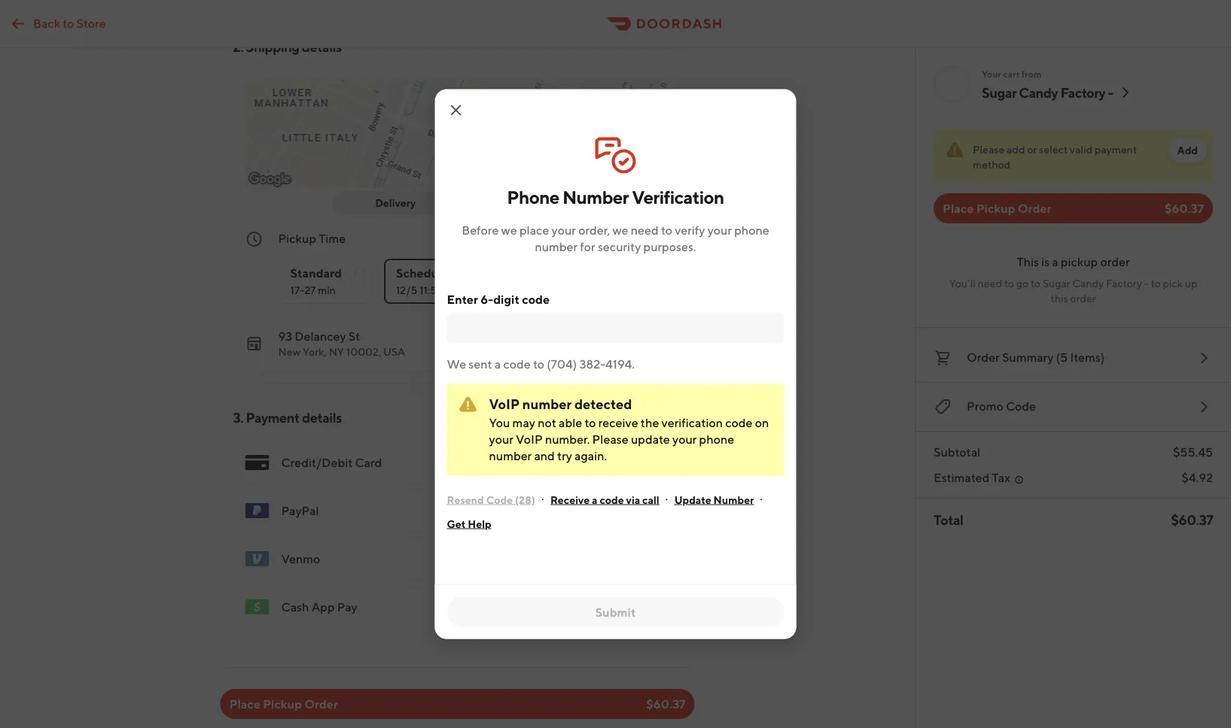 Task type: locate. For each thing, give the bounding box(es) containing it.
need inside the "you'll need to go to sugar candy factory - to pick up this order"
[[978, 277, 1002, 290]]

code for promo
[[1006, 399, 1036, 414]]

pickup
[[502, 197, 536, 209], [976, 201, 1015, 216], [278, 232, 316, 246], [263, 698, 302, 712]]

a for is
[[1052, 255, 1058, 269]]

store
[[77, 16, 106, 30]]

(28)
[[515, 494, 535, 506]]

credit/debit card
[[281, 456, 382, 470]]

1 horizontal spatial order
[[967, 351, 1000, 365]]

-
[[1108, 84, 1113, 101], [1144, 277, 1149, 290]]

status
[[934, 130, 1213, 184]]

candy
[[1019, 84, 1058, 101], [1073, 277, 1104, 290]]

a right 'sent'
[[495, 357, 501, 371]]

need right you'll
[[978, 277, 1002, 290]]

need up purposes.
[[631, 223, 659, 237]]

you'll
[[949, 277, 976, 290]]

1 vertical spatial need
[[978, 277, 1002, 290]]

enter 6-digit code
[[447, 292, 550, 306]]

resend code (28) button
[[447, 488, 535, 512]]

code inside voip number detected you may not able to receive the verification code on your voip number. please update your phone number and try again.
[[725, 416, 753, 430]]

0 horizontal spatial we
[[501, 223, 517, 237]]

code left via
[[600, 494, 624, 506]]

phone
[[734, 223, 769, 237], [699, 432, 734, 447]]

0 vertical spatial phone
[[734, 223, 769, 237]]

0 vertical spatial a
[[1052, 255, 1058, 269]]

voip
[[489, 396, 520, 413], [516, 432, 543, 447]]

0 vertical spatial -
[[1108, 84, 1113, 101]]

0 horizontal spatial code
[[486, 494, 513, 506]]

phone inside voip number detected you may not able to receive the verification code on your voip number. please update your phone number and try again.
[[699, 432, 734, 447]]

order,
[[578, 223, 610, 237]]

code inside button
[[1006, 399, 1036, 414]]

sugar up 'this'
[[1043, 277, 1070, 290]]

we left place
[[501, 223, 517, 237]]

for
[[580, 239, 595, 254], [451, 266, 467, 280]]

factory left pick
[[1106, 277, 1142, 290]]

code
[[522, 292, 550, 306], [503, 357, 531, 371], [725, 416, 753, 430], [600, 494, 624, 506]]

factory up valid
[[1061, 84, 1106, 101]]

- left pick
[[1144, 277, 1149, 290]]

1 vertical spatial 11:50
[[420, 284, 444, 297]]

code left (28)
[[486, 494, 513, 506]]

1 details from the top
[[302, 38, 342, 55]]

0 vertical spatial order
[[1018, 201, 1052, 216]]

number
[[535, 239, 578, 254], [522, 396, 572, 413], [489, 449, 532, 463]]

order summary (5 items) button
[[934, 346, 1213, 370]]

items)
[[1070, 351, 1105, 365]]

2. shipping details
[[233, 38, 342, 55]]

number left and
[[489, 449, 532, 463]]

you
[[489, 416, 510, 430]]

0 vertical spatial factory
[[1061, 84, 1106, 101]]

purposes.
[[643, 239, 696, 254]]

ny
[[329, 346, 344, 358]]

1 horizontal spatial place
[[943, 201, 974, 216]]

code inside resend code (28) · receive a code via call · update number ·
[[600, 494, 624, 506]]

resend
[[447, 494, 484, 506]]

factory inside 'button'
[[1061, 84, 1106, 101]]

0 horizontal spatial pm
[[498, 284, 515, 297]]

details up credit/debit
[[302, 410, 342, 426]]

0 vertical spatial code
[[1006, 399, 1036, 414]]

to inside before we place your order, we need to verify your phone number for security purposes.
[[661, 223, 672, 237]]

from
[[1022, 69, 1042, 79]]

voip down may
[[516, 432, 543, 447]]

place pickup order
[[943, 201, 1052, 216], [229, 698, 338, 712]]

0 vertical spatial voip
[[489, 396, 520, 413]]

your cart from
[[982, 69, 1042, 79]]

for inside before we place your order, we need to verify your phone number for security purposes.
[[580, 239, 595, 254]]

add new payment method image right via
[[652, 502, 670, 520]]

able
[[559, 416, 582, 430]]

1 vertical spatial code
[[486, 494, 513, 506]]

code right promo at the bottom of page
[[1006, 399, 1036, 414]]

sugar down your at the right of the page
[[982, 84, 1017, 101]]

sugar inside the "you'll need to go to sugar candy factory - to pick up this order"
[[1043, 277, 1070, 290]]

1 vertical spatial sugar
[[1043, 277, 1070, 290]]

candy down pickup
[[1073, 277, 1104, 290]]

number down place
[[535, 239, 578, 254]]

0 horizontal spatial 11:50
[[420, 284, 444, 297]]

0 vertical spatial 12:00
[[617, 232, 648, 246]]

add
[[1177, 144, 1198, 157]]

code right digit
[[522, 292, 550, 306]]

12:00 right order,
[[617, 232, 648, 246]]

code for resend
[[486, 494, 513, 506]]

1 vertical spatial 12/5
[[396, 284, 417, 297]]

update
[[674, 494, 711, 506]]

resend code (28) · receive a code via call · update number ·
[[447, 493, 763, 507]]

0 vertical spatial please
[[973, 143, 1005, 156]]

11:50 down schedule
[[420, 284, 444, 297]]

cart
[[1003, 69, 1020, 79]]

we
[[501, 223, 517, 237], [613, 223, 628, 237]]

0 horizontal spatial sugar
[[982, 84, 1017, 101]]

1 vertical spatial add new payment method image
[[652, 502, 670, 520]]

number
[[562, 187, 629, 208], [714, 494, 754, 506]]

0 horizontal spatial 12:00
[[468, 284, 496, 297]]

for down order,
[[580, 239, 595, 254]]

phone right the verify
[[734, 223, 769, 237]]

sugar
[[982, 84, 1017, 101], [1043, 277, 1070, 290]]

1 horizontal spatial candy
[[1073, 277, 1104, 290]]

option group
[[278, 247, 670, 304]]

this
[[1051, 293, 1068, 305]]

need inside before we place your order, we need to verify your phone number for security purposes.
[[631, 223, 659, 237]]

to up purposes.
[[661, 223, 672, 237]]

1 vertical spatial order
[[1070, 293, 1096, 305]]

am- left the '6-'
[[446, 284, 468, 297]]

for left later
[[451, 266, 467, 280]]

0 horizontal spatial ·
[[541, 493, 544, 507]]

cash
[[281, 601, 309, 615]]

12/5 down phone
[[534, 232, 559, 246]]

1 vertical spatial am-
[[446, 284, 468, 297]]

number up order,
[[562, 187, 629, 208]]

pay
[[337, 601, 358, 615]]

2 add new payment method image from the top
[[652, 502, 670, 520]]

add new payment method image for paypal
[[652, 502, 670, 520]]

0 vertical spatial 11:50
[[561, 232, 589, 246]]

1 vertical spatial number
[[714, 494, 754, 506]]

1 horizontal spatial pm
[[650, 232, 670, 246]]

2 vertical spatial number
[[489, 449, 532, 463]]

am- inside schedule for later 12/5 11:50 am-12:00 pm
[[446, 284, 468, 297]]

4194.
[[605, 357, 635, 371]]

0 vertical spatial add new payment method image
[[652, 454, 670, 472]]

candy inside 'button'
[[1019, 84, 1058, 101]]

3 · from the left
[[760, 493, 763, 507]]

1 we from the left
[[501, 223, 517, 237]]

order right pickup
[[1100, 255, 1130, 269]]

number right update
[[714, 494, 754, 506]]

code
[[1006, 399, 1036, 414], [486, 494, 513, 506]]

order inside button
[[967, 351, 1000, 365]]

12/5 down schedule
[[396, 284, 417, 297]]

1 add new payment method image from the top
[[652, 454, 670, 472]]

0 vertical spatial number
[[562, 187, 629, 208]]

close phone number verification image
[[447, 101, 465, 119]]

1 horizontal spatial a
[[592, 494, 598, 506]]

place
[[520, 223, 549, 237]]

receive a code via call button
[[550, 488, 659, 512]]

please
[[973, 143, 1005, 156], [592, 432, 629, 447]]

1 vertical spatial pm
[[498, 284, 515, 297]]

12:00
[[617, 232, 648, 246], [468, 284, 496, 297]]

0 horizontal spatial a
[[495, 357, 501, 371]]

to right back
[[63, 16, 74, 30]]

code inside resend code (28) · receive a code via call · update number ·
[[486, 494, 513, 506]]

· right 'call'
[[665, 493, 668, 507]]

0 horizontal spatial for
[[451, 266, 467, 280]]

order summary (5 items)
[[967, 351, 1105, 365]]

· right update number button
[[760, 493, 763, 507]]

12/5 inside schedule for later 12/5 11:50 am-12:00 pm
[[396, 284, 417, 297]]

0 horizontal spatial candy
[[1019, 84, 1058, 101]]

0 vertical spatial am-
[[592, 232, 617, 246]]

0 horizontal spatial place pickup order
[[229, 698, 338, 712]]

1 vertical spatial please
[[592, 432, 629, 447]]

0 horizontal spatial order
[[1070, 293, 1096, 305]]

· right (28)
[[541, 493, 544, 507]]

paypal
[[281, 504, 319, 518]]

add new payment method image
[[652, 454, 670, 472], [652, 502, 670, 520]]

0 horizontal spatial -
[[1108, 84, 1113, 101]]

details for 2. shipping details
[[302, 38, 342, 55]]

1 vertical spatial 12:00
[[468, 284, 496, 297]]

details right 2. shipping
[[302, 38, 342, 55]]

0 vertical spatial sugar
[[982, 84, 1017, 101]]

1 · from the left
[[541, 493, 544, 507]]

0 vertical spatial number
[[535, 239, 578, 254]]

1 vertical spatial a
[[495, 357, 501, 371]]

order inside the "you'll need to go to sugar candy factory - to pick up this order"
[[1070, 293, 1096, 305]]

update number button
[[674, 488, 754, 512]]

1 vertical spatial details
[[302, 410, 342, 426]]

number up not on the left bottom
[[522, 396, 572, 413]]

pm
[[650, 232, 670, 246], [498, 284, 515, 297]]

0 vertical spatial place pickup order
[[943, 201, 1052, 216]]

show menu image
[[245, 451, 269, 475]]

pm right the '6-'
[[498, 284, 515, 297]]

2 vertical spatial a
[[592, 494, 598, 506]]

1 horizontal spatial ·
[[665, 493, 668, 507]]

0 horizontal spatial place
[[229, 698, 260, 712]]

menu
[[233, 439, 682, 632]]

0 vertical spatial details
[[302, 38, 342, 55]]

1 horizontal spatial number
[[714, 494, 754, 506]]

0 vertical spatial need
[[631, 223, 659, 237]]

1 vertical spatial factory
[[1106, 277, 1142, 290]]

12/5
[[534, 232, 559, 246], [396, 284, 417, 297]]

0 vertical spatial candy
[[1019, 84, 1058, 101]]

please inside please add or select valid payment method
[[973, 143, 1005, 156]]

(5
[[1056, 351, 1068, 365]]

digit
[[493, 292, 520, 306]]

0 vertical spatial 12/5
[[534, 232, 559, 246]]

0 vertical spatial order
[[1100, 255, 1130, 269]]

candy down from
[[1019, 84, 1058, 101]]

order
[[1018, 201, 1052, 216], [967, 351, 1000, 365], [304, 698, 338, 712]]

0 horizontal spatial am-
[[446, 284, 468, 297]]

please up method at the right top
[[973, 143, 1005, 156]]

a for sent
[[495, 357, 501, 371]]

1 vertical spatial candy
[[1073, 277, 1104, 290]]

1 horizontal spatial sugar
[[1043, 277, 1070, 290]]

this is a pickup order
[[1017, 255, 1130, 269]]

1 vertical spatial -
[[1144, 277, 1149, 290]]

1 vertical spatial order
[[967, 351, 1000, 365]]

2 horizontal spatial ·
[[760, 493, 763, 507]]

number inside resend code (28) · receive a code via call · update number ·
[[714, 494, 754, 506]]

pm left the verify
[[650, 232, 670, 246]]

detected
[[574, 396, 632, 413]]

1 horizontal spatial we
[[613, 223, 628, 237]]

submit
[[595, 605, 636, 620]]

we up security
[[613, 223, 628, 237]]

a right is
[[1052, 255, 1058, 269]]

schedule
[[396, 266, 449, 280]]

code left on
[[725, 416, 753, 430]]

subtotal
[[934, 445, 981, 460]]

0 vertical spatial for
[[580, 239, 595, 254]]

1 vertical spatial phone
[[699, 432, 734, 447]]

0 vertical spatial pm
[[650, 232, 670, 246]]

add new payment method image down update
[[652, 454, 670, 472]]

call
[[642, 494, 659, 506]]

11:50 right place
[[561, 232, 589, 246]]

2 horizontal spatial a
[[1052, 255, 1058, 269]]

1 vertical spatial voip
[[516, 432, 543, 447]]

12:00 down later
[[468, 284, 496, 297]]

add
[[1007, 143, 1025, 156]]

$60.37
[[1165, 201, 1204, 216], [1171, 512, 1213, 528], [646, 698, 686, 712]]

voip up you on the bottom left of the page
[[489, 396, 520, 413]]

receive
[[550, 494, 590, 506]]

10002,
[[346, 346, 381, 358]]

on
[[755, 416, 769, 430]]

to right able
[[585, 416, 596, 430]]

am- down phone number verification
[[592, 232, 617, 246]]

venmo button
[[233, 535, 682, 584]]

app
[[311, 601, 335, 615]]

order right 'this'
[[1070, 293, 1096, 305]]

Delivery radio
[[333, 191, 467, 215]]

please down the 'receive'
[[592, 432, 629, 447]]

cash app pay
[[281, 601, 358, 615]]

phone down verification
[[699, 432, 734, 447]]

a right receive on the bottom of page
[[592, 494, 598, 506]]

security
[[598, 239, 641, 254]]

2 we from the left
[[613, 223, 628, 237]]

0 horizontal spatial 12/5
[[396, 284, 417, 297]]

1 horizontal spatial code
[[1006, 399, 1036, 414]]

1 vertical spatial for
[[451, 266, 467, 280]]

1 vertical spatial place pickup order
[[229, 698, 338, 712]]

1 horizontal spatial please
[[973, 143, 1005, 156]]

None radio
[[278, 259, 372, 304], [384, 259, 525, 304], [278, 259, 372, 304], [384, 259, 525, 304]]

0 horizontal spatial need
[[631, 223, 659, 237]]

2 details from the top
[[302, 410, 342, 426]]

0 horizontal spatial order
[[304, 698, 338, 712]]

2 vertical spatial order
[[304, 698, 338, 712]]

2 horizontal spatial order
[[1018, 201, 1052, 216]]

menu containing credit/debit card
[[233, 439, 682, 632]]

0 horizontal spatial please
[[592, 432, 629, 447]]

1 horizontal spatial for
[[580, 239, 595, 254]]

pm inside schedule for later 12/5 11:50 am-12:00 pm
[[498, 284, 515, 297]]

place
[[943, 201, 974, 216], [229, 698, 260, 712]]

- up payment
[[1108, 84, 1113, 101]]

1 horizontal spatial -
[[1144, 277, 1149, 290]]

1 horizontal spatial need
[[978, 277, 1002, 290]]

you'll need to go to sugar candy factory - to pick up this order
[[949, 277, 1198, 305]]



Task type: vqa. For each thing, say whether or not it's contained in the screenshot.
cane inside the $9.90 Signature Select Granulated Pure Sugar Cane (10 lb)
no



Task type: describe. For each thing, give the bounding box(es) containing it.
please inside voip number detected you may not able to receive the verification code on your voip number. please update your phone number and try again.
[[592, 432, 629, 447]]

time
[[319, 232, 346, 246]]

1 vertical spatial place
[[229, 698, 260, 712]]

93
[[278, 329, 292, 344]]

verification
[[632, 187, 724, 208]]

- inside 'button'
[[1108, 84, 1113, 101]]

or
[[1027, 143, 1037, 156]]

pickup inside pickup radio
[[502, 197, 536, 209]]

2 vertical spatial $60.37
[[646, 698, 686, 712]]

venmo
[[281, 552, 320, 567]]

may
[[513, 416, 535, 430]]

to inside voip number detected you may not able to receive the verification code on your voip number. please update your phone number and try again.
[[585, 416, 596, 430]]

up
[[1185, 277, 1198, 290]]

your
[[982, 69, 1001, 79]]

and
[[534, 449, 555, 463]]

standard
[[290, 266, 342, 280]]

candy inside the "you'll need to go to sugar candy factory - to pick up this order"
[[1073, 277, 1104, 290]]

93 delancey st new york,  ny 10002,  usa
[[278, 329, 405, 358]]

please add or select valid payment method
[[973, 143, 1137, 171]]

sugar candy factory - button
[[982, 84, 1134, 102]]

later
[[470, 266, 495, 280]]

1 horizontal spatial 11:50
[[561, 232, 589, 246]]

11:50 inside schedule for later 12/5 11:50 am-12:00 pm
[[420, 284, 444, 297]]

1 horizontal spatial 12/5
[[534, 232, 559, 246]]

delivery or pickup selector option group
[[333, 191, 582, 215]]

total
[[934, 512, 963, 528]]

pickup
[[1061, 255, 1098, 269]]

delancey
[[295, 329, 346, 344]]

1 horizontal spatial place pickup order
[[943, 201, 1052, 216]]

to left pick
[[1151, 277, 1161, 290]]

the
[[641, 416, 659, 430]]

number inside before we place your order, we need to verify your phone number for security purposes.
[[535, 239, 578, 254]]

0 vertical spatial place
[[943, 201, 974, 216]]

your down you on the bottom left of the page
[[489, 432, 513, 447]]

st
[[349, 329, 360, 344]]

1 vertical spatial number
[[522, 396, 572, 413]]

cash app pay button
[[233, 584, 682, 632]]

$4.92
[[1182, 471, 1213, 485]]

Pickup radio
[[457, 191, 582, 215]]

before
[[462, 223, 499, 237]]

add button
[[1168, 139, 1207, 163]]

get
[[447, 518, 466, 531]]

try
[[557, 449, 572, 463]]

promo
[[967, 399, 1004, 414]]

12/5 11:50 am-12:00 pm
[[534, 232, 670, 246]]

york,
[[303, 346, 327, 358]]

update
[[631, 432, 670, 447]]

factory inside the "you'll need to go to sugar candy factory - to pick up this order"
[[1106, 277, 1142, 290]]

0 horizontal spatial number
[[562, 187, 629, 208]]

add new payment method image for credit/debit card
[[652, 454, 670, 472]]

to left (704)
[[533, 357, 544, 371]]

3. payment
[[233, 410, 300, 426]]

details for 3. payment details
[[302, 410, 342, 426]]

back to store button
[[0, 9, 115, 39]]

0 vertical spatial $60.37
[[1165, 201, 1204, 216]]

pickup time
[[278, 232, 346, 246]]

submit button
[[447, 598, 784, 628]]

sugar inside 'button'
[[982, 84, 1017, 101]]

status containing please add or select valid payment method
[[934, 130, 1213, 184]]

verify
[[675, 223, 705, 237]]

is
[[1041, 255, 1050, 269]]

your down verification
[[672, 432, 697, 447]]

your right place
[[552, 223, 576, 237]]

option group containing standard
[[278, 247, 670, 304]]

payment
[[1095, 143, 1137, 156]]

help
[[468, 518, 492, 531]]

pick
[[1163, 277, 1183, 290]]

summary
[[1002, 351, 1054, 365]]

2. shipping
[[233, 38, 299, 55]]

17–27 min
[[290, 284, 336, 297]]

via
[[626, 494, 640, 506]]

$55.45
[[1173, 445, 1213, 460]]

12:00 inside schedule for later 12/5 11:50 am-12:00 pm
[[468, 284, 496, 297]]

to inside back to store button
[[63, 16, 74, 30]]

we sent a code to (704) 382-4194.
[[447, 357, 635, 371]]

verification
[[662, 416, 723, 430]]

promo code
[[967, 399, 1036, 414]]

we
[[447, 357, 466, 371]]

min
[[318, 284, 336, 297]]

again.
[[575, 449, 607, 463]]

phone inside before we place your order, we need to verify your phone number for security purposes.
[[734, 223, 769, 237]]

delivery
[[375, 197, 416, 209]]

card
[[355, 456, 382, 470]]

valid
[[1070, 143, 1093, 156]]

to left go
[[1004, 277, 1014, 290]]

not
[[538, 416, 556, 430]]

phone number verification
[[507, 187, 724, 208]]

method
[[973, 159, 1011, 171]]

for inside schedule for later 12/5 11:50 am-12:00 pm
[[451, 266, 467, 280]]

enter
[[447, 292, 478, 306]]

1 horizontal spatial order
[[1100, 255, 1130, 269]]

to right go
[[1031, 277, 1041, 290]]

get help link
[[447, 512, 492, 537]]

1 vertical spatial $60.37
[[1171, 512, 1213, 528]]

1 horizontal spatial 12:00
[[617, 232, 648, 246]]

6-
[[481, 292, 493, 306]]

17–27
[[290, 284, 316, 297]]

382-
[[579, 357, 605, 371]]

a inside resend code (28) · receive a code via call · update number ·
[[592, 494, 598, 506]]

go
[[1016, 277, 1029, 290]]

promo code button
[[934, 395, 1213, 419]]

before we place your order, we need to verify your phone number for security purposes.
[[462, 223, 769, 254]]

- inside the "you'll need to go to sugar candy factory - to pick up this order"
[[1144, 277, 1149, 290]]

tax
[[992, 471, 1011, 485]]

phone
[[507, 187, 559, 208]]

code right 'sent'
[[503, 357, 531, 371]]

your right the verify
[[708, 223, 732, 237]]

3. payment details
[[233, 410, 342, 426]]

(704)
[[547, 357, 577, 371]]

credit/debit
[[281, 456, 353, 470]]

phone number verification dialog
[[435, 89, 796, 640]]

1 horizontal spatial am-
[[592, 232, 617, 246]]

receive
[[598, 416, 638, 430]]

back
[[33, 16, 60, 30]]

2 · from the left
[[665, 493, 668, 507]]

number.
[[545, 432, 590, 447]]



